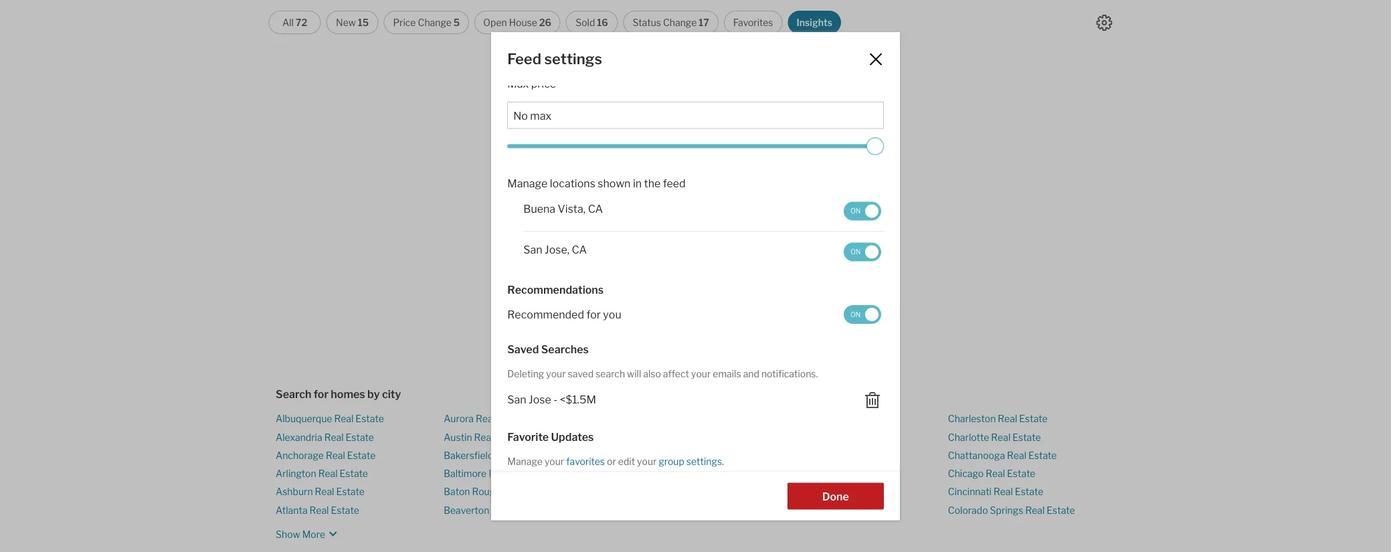 Task type: describe. For each thing, give the bounding box(es) containing it.
bakersfield real estate link
[[444, 450, 545, 461]]

cincinnati real estate
[[948, 486, 1043, 498]]

for for recommended
[[586, 308, 601, 321]]

charlotte real estate link
[[948, 431, 1041, 443]]

New radio
[[326, 11, 378, 34]]

ashburn
[[276, 486, 313, 498]]

vista,
[[558, 202, 586, 215]]

alexandria
[[276, 431, 322, 443]]

colorado springs real estate link
[[948, 504, 1075, 516]]

estate for chattanooga real estate
[[1028, 450, 1057, 461]]

affect
[[663, 368, 689, 380]]

recommended for you
[[507, 308, 621, 321]]

new
[[336, 17, 356, 28]]

0 horizontal spatial feed
[[623, 229, 645, 242]]

estate for albuquerque real estate
[[356, 413, 384, 425]]

charleston
[[948, 413, 996, 425]]

settings.
[[686, 456, 724, 467]]

estate for chicago real estate
[[1007, 468, 1036, 479]]

settings
[[544, 50, 602, 68]]

estate right springs
[[1047, 504, 1075, 516]]

updates
[[551, 430, 594, 443]]

real for baltimore real estate
[[489, 468, 508, 479]]

boise
[[612, 468, 637, 479]]

real for arlington real estate
[[318, 468, 338, 479]]

albuquerque real estate link
[[276, 413, 384, 425]]

0 vertical spatial by
[[648, 229, 660, 242]]

estate for baltimore real estate
[[510, 468, 538, 479]]

estate for cincinnati real estate
[[1015, 486, 1043, 498]]

baton rouge real estate
[[444, 486, 552, 498]]

your up the boise real estate link
[[637, 456, 657, 467]]

you
[[603, 308, 621, 321]]

deleting
[[507, 368, 544, 380]]

real for chattanooga real estate
[[1007, 450, 1026, 461]]

all 72
[[282, 17, 307, 28]]

arlington real estate link
[[276, 468, 368, 479]]

real for cincinnati real estate
[[994, 486, 1013, 498]]

buena
[[523, 202, 555, 215]]

alexandria real estate link
[[276, 431, 374, 443]]

deleting your saved search will also affect your emails and notifications.
[[507, 368, 818, 380]]

your right building
[[598, 229, 620, 242]]

san for san jose - <$1.5m
[[507, 393, 526, 406]]

chattanooga real estate link
[[948, 450, 1057, 461]]

albuquerque real estate
[[276, 413, 384, 425]]

more
[[302, 529, 325, 540]]

arlington real estate
[[276, 468, 368, 479]]

0 vertical spatial and
[[744, 229, 763, 242]]

baton
[[444, 486, 470, 498]]

ashburn real estate link
[[276, 486, 365, 498]]

also
[[643, 368, 661, 380]]

jose
[[529, 393, 551, 406]]

real for austin real estate
[[474, 431, 494, 443]]

jose,
[[545, 243, 570, 256]]

estate for aurora real estate
[[497, 413, 526, 425]]

baltimore real estate link
[[444, 468, 538, 479]]

estate for chandler real estate
[[843, 504, 871, 516]]

ca for buena vista, ca
[[588, 202, 603, 215]]

status change 17
[[633, 17, 709, 28]]

real for chicago real estate
[[986, 468, 1005, 479]]

show more link
[[276, 522, 341, 542]]

done
[[822, 490, 849, 503]]

in
[[633, 177, 642, 190]]

boca raton real estate
[[612, 450, 714, 461]]

anchorage real estate link
[[276, 450, 376, 461]]

status
[[633, 17, 661, 28]]

edit
[[618, 456, 635, 467]]

estate for anchorage real estate
[[347, 450, 376, 461]]

real for boise real estate
[[639, 468, 658, 479]]

saved
[[568, 368, 594, 380]]

real for charleston real estate
[[998, 413, 1017, 425]]

estate right done
[[851, 486, 880, 498]]

chandler real estate
[[780, 504, 871, 516]]

building
[[556, 229, 596, 242]]

boca raton real estate link
[[612, 450, 714, 461]]

ca for san jose, ca
[[572, 243, 587, 256]]

atlanta real estate
[[276, 504, 359, 516]]

manage your favorites or edit your group settings.
[[507, 456, 724, 467]]

new 15
[[336, 17, 369, 28]]

colorado springs real estate
[[948, 504, 1075, 516]]

real for albuquerque real estate
[[334, 413, 354, 425]]

locations
[[550, 177, 595, 190]]

17
[[699, 17, 709, 28]]

real for chandler real estate
[[822, 504, 841, 516]]

estate for bakersfield real estate
[[517, 450, 545, 461]]

favorites
[[566, 456, 605, 467]]

chandler real estate link
[[780, 504, 871, 516]]

Max price input text field
[[513, 109, 878, 122]]

cincinnati
[[948, 486, 992, 498]]

anchorage
[[276, 450, 324, 461]]

saving
[[662, 229, 695, 242]]

26
[[539, 17, 551, 28]]

search
[[596, 368, 625, 380]]

search for homes by city
[[276, 388, 401, 401]]

sold 16
[[576, 17, 608, 28]]

change for 5
[[418, 17, 452, 28]]

bakersfield
[[444, 450, 493, 461]]

boise real estate
[[612, 468, 688, 479]]

manage for manage locations shown in the feed
[[507, 177, 548, 190]]

real for anchorage real estate
[[326, 450, 345, 461]]

boise real estate link
[[612, 468, 688, 479]]

ashburn real estate
[[276, 486, 365, 498]]

emails
[[713, 368, 741, 380]]

estate for charlotte real estate
[[1013, 431, 1041, 443]]

price change 5
[[393, 17, 460, 28]]

search
[[276, 388, 311, 401]]

san for san jose, ca
[[523, 243, 542, 256]]

atlanta real estate link
[[276, 504, 359, 516]]

saved searches
[[507, 343, 589, 356]]

real right springs
[[1025, 504, 1045, 516]]

estate for burlington real estate
[[849, 468, 877, 479]]

real right raton
[[665, 450, 684, 461]]

estate for beaverton real estate
[[513, 504, 541, 516]]

homes.
[[816, 229, 852, 242]]

estate for atlanta real estate
[[331, 504, 359, 516]]

Favorites radio
[[724, 11, 783, 34]]

5
[[454, 17, 460, 28]]



Task type: vqa. For each thing, say whether or not it's contained in the screenshot.
topmost Afrikaans
no



Task type: locate. For each thing, give the bounding box(es) containing it.
charleston real estate link
[[948, 413, 1048, 425]]

real for atlanta real estate
[[310, 504, 329, 516]]

chattanooga
[[948, 450, 1005, 461]]

estate for austin real estate
[[496, 431, 524, 443]]

chattanooga real estate
[[948, 450, 1057, 461]]

estate down anchorage real estate 'link' on the bottom
[[340, 468, 368, 479]]

for for search
[[314, 388, 329, 401]]

for
[[586, 308, 601, 321], [314, 388, 329, 401]]

cape coral real estate
[[780, 486, 880, 498]]

real right rouge
[[503, 486, 522, 498]]

show
[[276, 529, 300, 540]]

real down arlington real estate
[[315, 486, 334, 498]]

change for 17
[[663, 17, 697, 28]]

real down charlotte real estate link
[[1007, 450, 1026, 461]]

and right emails
[[743, 368, 759, 380]]

estate down alexandria real estate
[[347, 450, 376, 461]]

real up cape coral real estate
[[828, 468, 847, 479]]

sold
[[576, 17, 595, 28]]

1 vertical spatial manage
[[507, 456, 543, 467]]

manage for manage your favorites or edit your group settings.
[[507, 456, 543, 467]]

baltimore
[[444, 468, 487, 479]]

feed
[[507, 50, 541, 68]]

option group containing all
[[269, 11, 841, 34]]

estate down charlotte real estate link
[[1028, 450, 1057, 461]]

rouge
[[472, 486, 501, 498]]

by left city
[[367, 388, 380, 401]]

favorites link
[[564, 456, 607, 467]]

change inside option
[[663, 17, 697, 28]]

aurora
[[444, 413, 474, 425]]

recommended
[[507, 308, 584, 321]]

ca right vista,
[[588, 202, 603, 215]]

homes
[[331, 388, 365, 401]]

real up baton rouge real estate
[[489, 468, 508, 479]]

atlanta
[[276, 504, 308, 516]]

0 vertical spatial for
[[586, 308, 601, 321]]

max price
[[507, 77, 556, 90]]

option group
[[269, 11, 841, 34]]

estate down favorite
[[517, 450, 545, 461]]

springs
[[990, 504, 1023, 516]]

Open House radio
[[474, 11, 560, 34]]

manage up the buena
[[507, 177, 548, 190]]

for left 'you' at the bottom left
[[586, 308, 601, 321]]

1 manage from the top
[[507, 177, 548, 190]]

1 vertical spatial by
[[367, 388, 380, 401]]

real up austin real estate
[[476, 413, 495, 425]]

arlington
[[276, 468, 316, 479]]

1 vertical spatial feed
[[623, 229, 645, 242]]

searches
[[697, 229, 742, 242]]

estate down albuquerque real estate link
[[346, 431, 374, 443]]

feed left saving
[[623, 229, 645, 242]]

real for alexandria real estate
[[324, 431, 344, 443]]

real down the homes at the left bottom of the page
[[334, 413, 354, 425]]

charleston real estate
[[948, 413, 1048, 425]]

0 vertical spatial ca
[[588, 202, 603, 215]]

albuquerque
[[276, 413, 332, 425]]

estate for ashburn real estate
[[336, 486, 365, 498]]

estate down group
[[660, 468, 688, 479]]

aurora real estate
[[444, 413, 526, 425]]

favorites
[[733, 17, 773, 28]]

san
[[523, 243, 542, 256], [507, 393, 526, 406]]

estate right group
[[686, 450, 714, 461]]

real for bakersfield real estate
[[495, 450, 515, 461]]

Sold radio
[[566, 11, 618, 34]]

cape
[[780, 486, 803, 498]]

estate up beaverton real estate at the left of page
[[524, 486, 552, 498]]

austin real estate
[[444, 431, 524, 443]]

change left 17
[[663, 17, 697, 28]]

estate up baton rouge real estate link
[[510, 468, 538, 479]]

san jose, ca
[[523, 243, 587, 256]]

cape coral real estate link
[[780, 486, 880, 498]]

your
[[598, 229, 620, 242], [546, 368, 566, 380], [691, 368, 711, 380], [545, 456, 564, 467], [637, 456, 657, 467]]

1 horizontal spatial ca
[[588, 202, 603, 215]]

0 horizontal spatial by
[[367, 388, 380, 401]]

will
[[627, 368, 641, 380]]

estate for charleston real estate
[[1019, 413, 1048, 425]]

estate down the homes at the left bottom of the page
[[356, 413, 384, 425]]

real up chattanooga real estate link
[[991, 431, 1011, 443]]

estate down done
[[843, 504, 871, 516]]

and
[[744, 229, 763, 242], [743, 368, 759, 380]]

real for burlington real estate
[[828, 468, 847, 479]]

estate up done button
[[849, 468, 877, 479]]

Insights radio
[[788, 11, 841, 34]]

done button
[[787, 483, 884, 509]]

estate up chattanooga real estate link
[[1013, 431, 1041, 443]]

real down baton rouge real estate
[[491, 504, 511, 516]]

manage
[[507, 177, 548, 190], [507, 456, 543, 467]]

1 vertical spatial for
[[314, 388, 329, 401]]

san jose - <$1.5m
[[507, 393, 596, 406]]

aurora real estate link
[[444, 413, 526, 425]]

2 manage from the top
[[507, 456, 543, 467]]

chicago
[[948, 468, 984, 479]]

real up baltimore real estate
[[495, 450, 515, 461]]

san left "jose"
[[507, 393, 526, 406]]

estate down arlington real estate
[[336, 486, 365, 498]]

estate up "bakersfield real estate"
[[496, 431, 524, 443]]

favorite updates
[[507, 430, 594, 443]]

real down done
[[822, 504, 841, 516]]

recommendations
[[507, 283, 604, 296]]

anchorage real estate
[[276, 450, 376, 461]]

favoriting
[[765, 229, 813, 242]]

real for ashburn real estate
[[315, 486, 334, 498]]

alexandria real estate
[[276, 431, 374, 443]]

0 horizontal spatial ca
[[572, 243, 587, 256]]

estate
[[356, 413, 384, 425], [497, 413, 526, 425], [1019, 413, 1048, 425], [346, 431, 374, 443], [496, 431, 524, 443], [1013, 431, 1041, 443], [347, 450, 376, 461], [517, 450, 545, 461], [686, 450, 714, 461], [1028, 450, 1057, 461], [340, 468, 368, 479], [510, 468, 538, 479], [660, 468, 688, 479], [849, 468, 877, 479], [1007, 468, 1036, 479], [336, 486, 365, 498], [524, 486, 552, 498], [851, 486, 880, 498], [1015, 486, 1043, 498], [331, 504, 359, 516], [513, 504, 541, 516], [843, 504, 871, 516], [1047, 504, 1075, 516]]

charlotte real estate
[[948, 431, 1041, 443]]

2 change from the left
[[663, 17, 697, 28]]

real down the burlington real estate
[[830, 486, 849, 498]]

san down start
[[523, 243, 542, 256]]

real for charlotte real estate
[[991, 431, 1011, 443]]

Status Change radio
[[623, 11, 719, 34]]

0 vertical spatial san
[[523, 243, 542, 256]]

real for beaverton real estate
[[491, 504, 511, 516]]

change inside radio
[[418, 17, 452, 28]]

1 horizontal spatial change
[[663, 17, 697, 28]]

baltimore real estate
[[444, 468, 538, 479]]

burlington
[[780, 468, 826, 479]]

-
[[554, 393, 558, 406]]

real up cincinnati real estate
[[986, 468, 1005, 479]]

max
[[507, 77, 529, 90]]

manage down favorite
[[507, 456, 543, 467]]

1 change from the left
[[418, 17, 452, 28]]

beaverton real estate link
[[444, 504, 541, 516]]

for up albuquerque real estate
[[314, 388, 329, 401]]

0 horizontal spatial change
[[418, 17, 452, 28]]

All radio
[[269, 11, 321, 34]]

estate down chattanooga real estate link
[[1007, 468, 1036, 479]]

change
[[418, 17, 452, 28], [663, 17, 697, 28]]

your down favorite updates
[[545, 456, 564, 467]]

real down ashburn real estate
[[310, 504, 329, 516]]

real down aurora real estate link
[[474, 431, 494, 443]]

Max price slider range field
[[507, 138, 884, 155]]

city
[[382, 388, 401, 401]]

or
[[607, 456, 616, 467]]

chicago real estate link
[[948, 468, 1036, 479]]

feed right "the"
[[663, 177, 686, 190]]

open house 26
[[483, 17, 551, 28]]

by left saving
[[648, 229, 660, 242]]

0 vertical spatial manage
[[507, 177, 548, 190]]

real
[[334, 413, 354, 425], [476, 413, 495, 425], [998, 413, 1017, 425], [324, 431, 344, 443], [474, 431, 494, 443], [991, 431, 1011, 443], [326, 450, 345, 461], [495, 450, 515, 461], [665, 450, 684, 461], [1007, 450, 1026, 461], [318, 468, 338, 479], [489, 468, 508, 479], [639, 468, 658, 479], [828, 468, 847, 479], [986, 468, 1005, 479], [315, 486, 334, 498], [503, 486, 522, 498], [830, 486, 849, 498], [994, 486, 1013, 498], [310, 504, 329, 516], [491, 504, 511, 516], [822, 504, 841, 516], [1025, 504, 1045, 516]]

0 horizontal spatial for
[[314, 388, 329, 401]]

group
[[659, 456, 684, 467]]

beaverton real estate
[[444, 504, 541, 516]]

show more
[[276, 529, 325, 540]]

your left saved
[[546, 368, 566, 380]]

real down albuquerque real estate link
[[324, 431, 344, 443]]

austin real estate link
[[444, 431, 524, 443]]

real down anchorage real estate
[[318, 468, 338, 479]]

estate up favorite
[[497, 413, 526, 425]]

0 vertical spatial feed
[[663, 177, 686, 190]]

real for aurora real estate
[[476, 413, 495, 425]]

1 vertical spatial san
[[507, 393, 526, 406]]

estate for arlington real estate
[[340, 468, 368, 479]]

buena vista, ca
[[523, 202, 603, 215]]

1 horizontal spatial for
[[586, 308, 601, 321]]

real down alexandria real estate
[[326, 450, 345, 461]]

estate up 'charlotte real estate'
[[1019, 413, 1048, 425]]

burlington real estate link
[[780, 468, 877, 479]]

15
[[358, 17, 369, 28]]

austin
[[444, 431, 472, 443]]

real down raton
[[639, 468, 658, 479]]

shown
[[598, 177, 631, 190]]

1 vertical spatial ca
[[572, 243, 587, 256]]

estate up colorado springs real estate link
[[1015, 486, 1043, 498]]

price
[[393, 17, 416, 28]]

Price Change radio
[[384, 11, 469, 34]]

real up springs
[[994, 486, 1013, 498]]

1 horizontal spatial by
[[648, 229, 660, 242]]

and right searches
[[744, 229, 763, 242]]

change left '5'
[[418, 17, 452, 28]]

the
[[644, 177, 661, 190]]

estate down baton rouge real estate link
[[513, 504, 541, 516]]

estate for alexandria real estate
[[346, 431, 374, 443]]

1 horizontal spatial feed
[[663, 177, 686, 190]]

ca down building
[[572, 243, 587, 256]]

estate down ashburn real estate
[[331, 504, 359, 516]]

real up charlotte real estate link
[[998, 413, 1017, 425]]

your right affect at the left bottom of the page
[[691, 368, 711, 380]]

colorado
[[948, 504, 988, 516]]

1 vertical spatial and
[[743, 368, 759, 380]]

estate for boise real estate
[[660, 468, 688, 479]]



